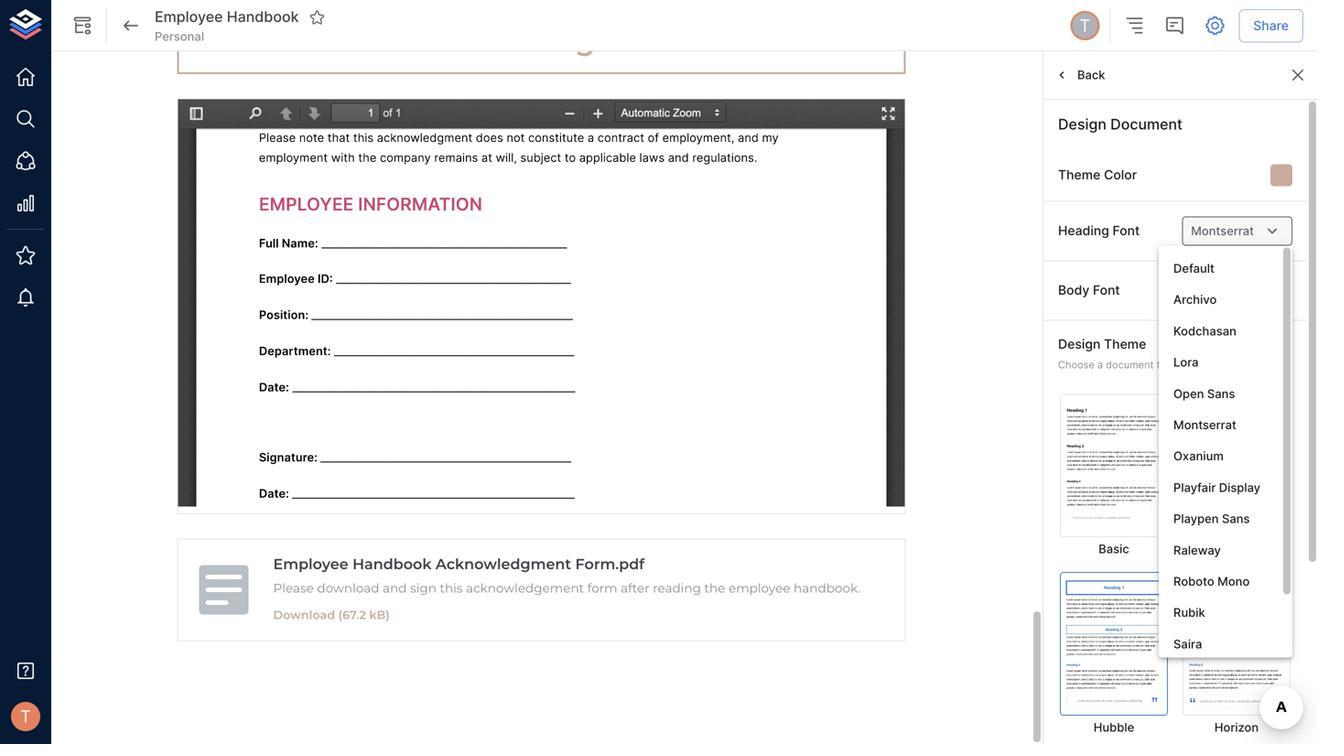 Task type: locate. For each thing, give the bounding box(es) containing it.
font for body font
[[1094, 283, 1121, 298]]

2 design from the top
[[1059, 337, 1101, 352]]

kodchasan
[[1174, 324, 1237, 338]]

font right the heading
[[1113, 223, 1141, 239]]

theme left "color" at the top right of page
[[1059, 167, 1101, 183]]

0 vertical spatial theme
[[1059, 167, 1101, 183]]

download ( 67.2 kb )
[[273, 608, 390, 623]]

open sans
[[1174, 387, 1236, 401]]

design inside design theme choose a document theme.
[[1059, 337, 1101, 352]]

design
[[1059, 115, 1107, 133], [1059, 337, 1101, 352]]

1 design from the top
[[1059, 115, 1107, 133]]

handbook
[[227, 8, 299, 26], [353, 556, 432, 573]]

montserrat button down open sans
[[1160, 410, 1282, 441]]

0 vertical spatial handbook
[[227, 8, 299, 26]]

design for design document
[[1059, 115, 1107, 133]]

employee inside the employee handbook acknowledgment form.pdf please download and sign this acknowledgement form after reading the employee handbook.
[[273, 556, 349, 573]]

oxanium
[[1174, 449, 1224, 464]]

kodchasan button
[[1160, 316, 1282, 347]]

1 vertical spatial font
[[1094, 283, 1121, 298]]

employee
[[155, 8, 223, 26], [273, 556, 349, 573]]

acknowledgment
[[406, 22, 678, 58], [436, 556, 572, 573]]

theme up document
[[1105, 337, 1147, 352]]

handbook left favorite icon
[[227, 8, 299, 26]]

t
[[1080, 15, 1091, 36], [20, 707, 31, 727]]

1 vertical spatial montserrat
[[1192, 284, 1255, 298]]

0 horizontal spatial employee
[[155, 8, 223, 26]]

1 horizontal spatial t
[[1080, 15, 1091, 36]]

font right "body"
[[1094, 283, 1121, 298]]

0 vertical spatial t
[[1080, 15, 1091, 36]]

theme
[[1059, 167, 1101, 183], [1105, 337, 1147, 352]]

sans down 'lora' button
[[1208, 387, 1236, 401]]

0 vertical spatial employee
[[155, 8, 223, 26]]

theme.
[[1157, 359, 1190, 371]]

1 vertical spatial t button
[[5, 697, 46, 737]]

horizon
[[1215, 721, 1260, 735]]

the
[[705, 581, 726, 596]]

document
[[1107, 359, 1155, 371]]

0 vertical spatial font
[[1113, 223, 1141, 239]]

montserrat button
[[1183, 217, 1293, 246], [1183, 276, 1293, 305], [1160, 410, 1282, 441]]

0 horizontal spatial t button
[[5, 697, 46, 737]]

color
[[1105, 167, 1138, 183]]

1 vertical spatial theme
[[1105, 337, 1147, 352]]

design theme choose a document theme.
[[1059, 337, 1190, 371]]

oxanium button
[[1160, 441, 1282, 473]]

0 vertical spatial sans
[[1208, 387, 1236, 401]]

display
[[1220, 481, 1261, 495]]

montserrat button up kodchasan button
[[1183, 276, 1293, 305]]

0 vertical spatial design
[[1059, 115, 1107, 133]]

roboto mono
[[1174, 575, 1251, 589]]

comments image
[[1164, 15, 1186, 37]]

default
[[1174, 261, 1215, 276]]

1 horizontal spatial theme
[[1105, 337, 1147, 352]]

back
[[1078, 68, 1106, 82]]

montserrat up the default button
[[1192, 224, 1255, 238]]

heading
[[1059, 223, 1110, 239]]

design down back button
[[1059, 115, 1107, 133]]

after
[[621, 581, 650, 596]]

handbook for employee handbook acknowledgment form.pdf please download and sign this acknowledgement form after reading the employee handbook.
[[353, 556, 432, 573]]

0 horizontal spatial t
[[20, 707, 31, 727]]

default button
[[1160, 253, 1282, 285]]

montserrat
[[1192, 224, 1255, 238], [1192, 284, 1255, 298], [1174, 418, 1237, 432]]

employee for employee handbook acknowledgment form.pdf please download and sign this acknowledgement form after reading the employee handbook.
[[273, 556, 349, 573]]

mono
[[1218, 575, 1251, 589]]

playfair
[[1174, 481, 1217, 495]]

sans
[[1208, 387, 1236, 401], [1223, 512, 1251, 526]]

handbook inside the employee handbook acknowledgment form.pdf please download and sign this acknowledgement form after reading the employee handbook.
[[353, 556, 432, 573]]

employee
[[729, 581, 791, 596]]

handbook.
[[794, 581, 861, 596]]

0 vertical spatial montserrat button
[[1183, 217, 1293, 246]]

t for the top t button
[[1080, 15, 1091, 36]]

67.2
[[343, 608, 366, 623]]

montserrat button up the default button
[[1183, 217, 1293, 246]]

1 vertical spatial design
[[1059, 337, 1101, 352]]

a
[[1098, 359, 1104, 371]]

0 horizontal spatial handbook
[[227, 8, 299, 26]]

sans up minimal
[[1223, 512, 1251, 526]]

1 vertical spatial employee
[[273, 556, 349, 573]]

1 vertical spatial sans
[[1223, 512, 1251, 526]]

montserrat down default
[[1192, 284, 1255, 298]]

1 vertical spatial t
[[20, 707, 31, 727]]

font
[[1113, 223, 1141, 239], [1094, 283, 1121, 298]]

form
[[588, 581, 618, 596]]

)
[[386, 608, 390, 623]]

kb
[[370, 608, 386, 623]]

0 vertical spatial montserrat
[[1192, 224, 1255, 238]]

employee up please
[[273, 556, 349, 573]]

employee up personal
[[155, 8, 223, 26]]

lora
[[1174, 355, 1199, 370]]

design document
[[1059, 115, 1183, 133]]

1 horizontal spatial handbook
[[353, 556, 432, 573]]

roboto
[[1174, 575, 1215, 589]]

1 vertical spatial acknowledgment
[[436, 556, 572, 573]]

t button
[[1068, 8, 1103, 43], [5, 697, 46, 737]]

1 horizontal spatial t button
[[1068, 8, 1103, 43]]

back button
[[1051, 61, 1111, 89]]

design up choose
[[1059, 337, 1101, 352]]

1 horizontal spatial employee
[[273, 556, 349, 573]]

handbook up "and"
[[353, 556, 432, 573]]

download
[[273, 608, 335, 623]]

raleway button
[[1160, 535, 1282, 566]]

handbook for employee handbook
[[227, 8, 299, 26]]

1 vertical spatial handbook
[[353, 556, 432, 573]]

montserrat down open sans
[[1174, 418, 1237, 432]]

personal link
[[155, 28, 204, 45]]

basic
[[1099, 542, 1130, 556]]

settings image
[[1205, 15, 1227, 37]]

heading font
[[1059, 223, 1141, 239]]



Task type: describe. For each thing, give the bounding box(es) containing it.
0 vertical spatial t button
[[1068, 8, 1103, 43]]

archivo
[[1174, 293, 1218, 307]]

playfair display
[[1174, 481, 1261, 495]]

download
[[317, 581, 380, 596]]

design for design theme choose a document theme.
[[1059, 337, 1101, 352]]

(
[[339, 608, 343, 623]]

show wiki image
[[71, 15, 93, 37]]

lora button
[[1160, 347, 1282, 379]]

please
[[273, 581, 314, 596]]

theme color
[[1059, 167, 1138, 183]]

sign
[[410, 581, 437, 596]]

0 horizontal spatial theme
[[1059, 167, 1101, 183]]

0 vertical spatial acknowledgment
[[406, 22, 678, 58]]

document
[[1111, 115, 1183, 133]]

minimal
[[1215, 542, 1259, 556]]

body
[[1059, 283, 1090, 298]]

choose
[[1059, 359, 1095, 371]]

1 vertical spatial montserrat button
[[1183, 276, 1293, 305]]

and
[[383, 581, 407, 596]]

hubble
[[1094, 721, 1135, 735]]

reading
[[653, 581, 702, 596]]

t for left t button
[[20, 707, 31, 727]]

share button
[[1239, 9, 1304, 42]]

acknowledgement
[[466, 581, 585, 596]]

body font
[[1059, 283, 1121, 298]]

playpen sans
[[1174, 512, 1251, 526]]

employee handbook acknowledgment form.pdf please download and sign this acknowledgement form after reading the employee handbook.
[[273, 556, 861, 596]]

2 vertical spatial montserrat button
[[1160, 410, 1282, 441]]

font for heading font
[[1113, 223, 1141, 239]]

favorite image
[[309, 9, 326, 26]]

archivo button
[[1160, 285, 1282, 316]]

employee for employee handbook
[[155, 8, 223, 26]]

theme inside design theme choose a document theme.
[[1105, 337, 1147, 352]]

table of contents image
[[1124, 15, 1146, 37]]

saira button
[[1160, 629, 1282, 660]]

montserrat for montserrat button to the middle
[[1192, 284, 1255, 298]]

this
[[440, 581, 463, 596]]

sans for playpen sans
[[1223, 512, 1251, 526]]

raleway
[[1174, 543, 1222, 558]]

sans for open sans
[[1208, 387, 1236, 401]]

rubik
[[1174, 606, 1206, 620]]

2 vertical spatial montserrat
[[1174, 418, 1237, 432]]

open
[[1174, 387, 1205, 401]]

saira
[[1174, 637, 1203, 652]]

personal
[[155, 29, 204, 43]]

go back image
[[120, 15, 142, 37]]

rubik button
[[1160, 598, 1282, 629]]

open sans button
[[1160, 379, 1282, 410]]

share
[[1254, 18, 1290, 33]]

form.pdf
[[576, 556, 645, 573]]

playpen sans button
[[1160, 504, 1282, 535]]

roboto mono button
[[1160, 566, 1282, 598]]

playpen
[[1174, 512, 1220, 526]]

employee handbook
[[155, 8, 299, 26]]

acknowledgment inside the employee handbook acknowledgment form.pdf please download and sign this acknowledgement form after reading the employee handbook.
[[436, 556, 572, 573]]

montserrat for the topmost montserrat button
[[1192, 224, 1255, 238]]

playfair display button
[[1160, 473, 1282, 504]]



Task type: vqa. For each thing, say whether or not it's contained in the screenshot.
"Project"
no



